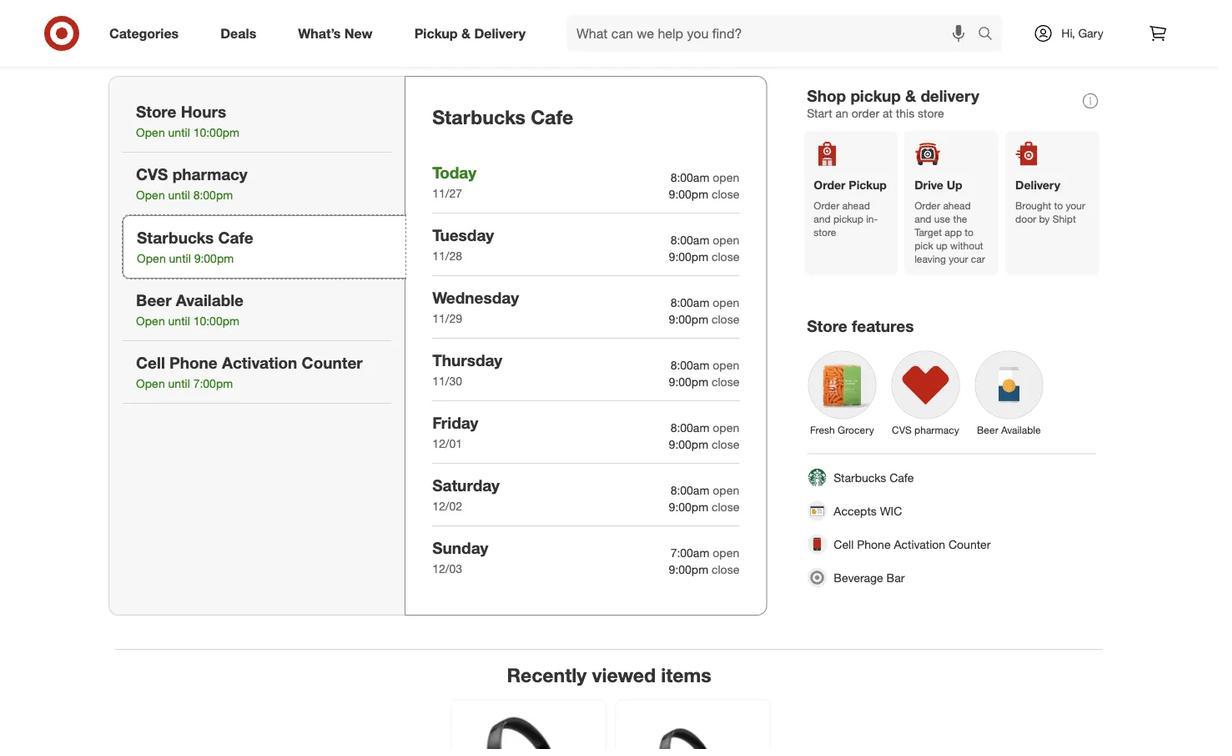 Task type: locate. For each thing, give the bounding box(es) containing it.
to up shipt
[[1054, 199, 1063, 212]]

2 close from the top
[[712, 249, 740, 264]]

1 ahead from the left
[[842, 199, 870, 212]]

0 vertical spatial your
[[1066, 199, 1085, 212]]

1 horizontal spatial cell
[[834, 537, 854, 552]]

hours
[[181, 102, 226, 121]]

activation up "7:00pm"
[[222, 353, 297, 372]]

cell inside cell phone activation counter open until 7:00pm
[[136, 353, 165, 372]]

1 horizontal spatial your
[[1066, 199, 1085, 212]]

0 vertical spatial pickup
[[851, 86, 901, 105]]

sunday 12/03
[[432, 538, 488, 576]]

until for starbucks
[[169, 251, 191, 266]]

ahead for up
[[943, 199, 971, 212]]

delivery inside delivery brought to your door by shipt
[[1016, 178, 1061, 193]]

pickup inside order pickup order ahead and pickup in- store
[[834, 213, 864, 225]]

to inside delivery brought to your door by shipt
[[1054, 199, 1063, 212]]

until inside starbucks cafe open until 9:00pm
[[169, 251, 191, 266]]

10:00pm down hours
[[193, 125, 239, 140]]

0 horizontal spatial beer
[[136, 290, 172, 310]]

store capabilities with hours, vertical tabs tab list
[[108, 76, 406, 616]]

ahead inside drive up order ahead and use the target app to pick up without leaving your car
[[943, 199, 971, 212]]

0 vertical spatial to
[[1054, 199, 1063, 212]]

1 vertical spatial cell
[[834, 537, 854, 552]]

pickup & delivery
[[414, 25, 526, 41]]

0 vertical spatial delivery
[[474, 25, 526, 41]]

search
[[971, 27, 1011, 43]]

and inside order pickup order ahead and pickup in- store
[[814, 213, 831, 225]]

8:00am open 9:00pm close for wednesday
[[669, 295, 740, 327]]

4 8:00am from the top
[[671, 358, 710, 373]]

cell phone activation counter open until 7:00pm
[[136, 353, 363, 391]]

order
[[814, 178, 846, 193], [814, 199, 840, 212], [915, 199, 941, 212]]

1 vertical spatial store
[[807, 317, 848, 336]]

tuesday 11/28
[[432, 225, 494, 263]]

bose quietcomfort 45 wireless bluetooth noise-cancelling headphones - black image
[[630, 711, 756, 749]]

up
[[936, 239, 948, 252]]

4 close from the top
[[712, 375, 740, 389]]

car
[[971, 253, 985, 265]]

9:00pm for friday
[[669, 437, 709, 452]]

1 vertical spatial counter
[[949, 537, 991, 552]]

close for tuesday
[[712, 249, 740, 264]]

2 ahead from the left
[[943, 199, 971, 212]]

close for friday
[[712, 437, 740, 452]]

beer inside the beer available open until 10:00pm
[[136, 290, 172, 310]]

open for wednesday
[[713, 295, 740, 310]]

phone for cell phone activation counter
[[857, 537, 891, 552]]

activation for cell phone activation counter open until 7:00pm
[[222, 353, 297, 372]]

0 horizontal spatial &
[[461, 25, 471, 41]]

1 vertical spatial store
[[814, 226, 837, 238]]

bose quietcomfort bluetooth wireless noise cancelling headphones - black image
[[466, 711, 591, 749]]

starbucks
[[432, 105, 526, 129], [137, 228, 214, 247], [834, 470, 887, 485]]

1 vertical spatial starbucks cafe
[[834, 470, 914, 485]]

1 vertical spatial pickup
[[849, 178, 887, 193]]

1 horizontal spatial counter
[[949, 537, 991, 552]]

order for order pickup
[[814, 199, 840, 212]]

0 vertical spatial beer
[[136, 290, 172, 310]]

sunday
[[432, 538, 488, 557]]

cvs down store hours open until 10:00pm
[[136, 164, 168, 184]]

1 vertical spatial cafe
[[218, 228, 253, 247]]

to up without on the right of page
[[965, 226, 974, 238]]

0 horizontal spatial store
[[136, 102, 176, 121]]

beer available
[[977, 423, 1041, 436]]

8:00am for tuesday
[[671, 233, 710, 247]]

9:00pm for wednesday
[[669, 312, 709, 327]]

3 open from the top
[[713, 295, 740, 310]]

10:00pm inside store hours open until 10:00pm
[[193, 125, 239, 140]]

cell
[[136, 353, 165, 372], [834, 537, 854, 552]]

1 horizontal spatial activation
[[894, 537, 946, 552]]

and left in- in the right top of the page
[[814, 213, 831, 225]]

close for wednesday
[[712, 312, 740, 327]]

until left 8:00pm
[[168, 188, 190, 203]]

friday
[[432, 413, 479, 432]]

store hours open until 10:00pm
[[136, 102, 239, 140]]

open for cvs pharmacy
[[136, 188, 165, 203]]

1 vertical spatial phone
[[857, 537, 891, 552]]

cell down the accepts
[[834, 537, 854, 552]]

counter
[[302, 353, 363, 372], [949, 537, 991, 552]]

cvs pharmacy open until 8:00pm
[[136, 164, 248, 203]]

pharmacy
[[172, 164, 248, 184], [915, 423, 959, 436]]

3 close from the top
[[712, 312, 740, 327]]

8:00am for thursday
[[671, 358, 710, 373]]

until for beer
[[168, 314, 190, 329]]

1 horizontal spatial to
[[1054, 199, 1063, 212]]

1 horizontal spatial delivery
[[1016, 178, 1061, 193]]

2 and from the left
[[915, 213, 932, 225]]

fresh grocery link
[[801, 343, 884, 440]]

0 vertical spatial pharmacy
[[172, 164, 248, 184]]

10:00pm up cell phone activation counter open until 7:00pm
[[193, 314, 239, 329]]

0 vertical spatial counter
[[302, 353, 363, 372]]

0 vertical spatial pickup
[[414, 25, 458, 41]]

open inside 7:00am open 9:00pm close
[[713, 546, 740, 560]]

phone up "7:00pm"
[[169, 353, 217, 372]]

& inside the shop pickup & delivery start an order at this store
[[906, 86, 916, 105]]

this
[[896, 106, 915, 120]]

4 open from the top
[[713, 358, 740, 373]]

1 horizontal spatial and
[[915, 213, 932, 225]]

0 horizontal spatial available
[[176, 290, 244, 310]]

pick
[[915, 239, 934, 252]]

counter for cell phone activation counter
[[949, 537, 991, 552]]

the
[[953, 213, 968, 225]]

and
[[814, 213, 831, 225], [915, 213, 932, 225]]

fresh
[[810, 423, 835, 436]]

cell for cell phone activation counter
[[834, 537, 854, 552]]

1 horizontal spatial available
[[1001, 423, 1041, 436]]

starbucks down cvs pharmacy open until 8:00pm
[[137, 228, 214, 247]]

What can we help you find? suggestions appear below search field
[[567, 15, 982, 52]]

7 close from the top
[[712, 562, 740, 577]]

pharmacy up 8:00pm
[[172, 164, 248, 184]]

0 horizontal spatial your
[[949, 253, 968, 265]]

0 horizontal spatial to
[[965, 226, 974, 238]]

6 open from the top
[[713, 483, 740, 498]]

cvs inside cvs pharmacy open until 8:00pm
[[136, 164, 168, 184]]

1 vertical spatial your
[[949, 253, 968, 265]]

your up shipt
[[1066, 199, 1085, 212]]

0 horizontal spatial cafe
[[218, 228, 253, 247]]

0 vertical spatial starbucks
[[432, 105, 526, 129]]

store left hours
[[136, 102, 176, 121]]

without
[[951, 239, 984, 252]]

store inside order pickup order ahead and pickup in- store
[[814, 226, 837, 238]]

5 8:00am open 9:00pm close from the top
[[669, 421, 740, 452]]

5 close from the top
[[712, 437, 740, 452]]

2 8:00am open 9:00pm close from the top
[[669, 233, 740, 264]]

1 8:00am from the top
[[671, 170, 710, 185]]

1 horizontal spatial beer
[[977, 423, 999, 436]]

pickup right the 'new'
[[414, 25, 458, 41]]

beer for beer available open until 10:00pm
[[136, 290, 172, 310]]

starbucks cafe up the accepts wic
[[834, 470, 914, 485]]

until for store
[[168, 125, 190, 140]]

0 horizontal spatial store
[[814, 226, 837, 238]]

4 8:00am open 9:00pm close from the top
[[669, 358, 740, 389]]

0 vertical spatial cvs
[[136, 164, 168, 184]]

1 horizontal spatial cvs
[[892, 423, 912, 436]]

available inside the beer available open until 10:00pm
[[176, 290, 244, 310]]

beer down starbucks cafe open until 9:00pm
[[136, 290, 172, 310]]

1 horizontal spatial store
[[807, 317, 848, 336]]

pickup up order
[[851, 86, 901, 105]]

store inside store hours open until 10:00pm
[[136, 102, 176, 121]]

1 horizontal spatial ahead
[[943, 199, 971, 212]]

0 vertical spatial starbucks cafe
[[432, 105, 574, 129]]

delivery
[[474, 25, 526, 41], [1016, 178, 1061, 193]]

1 vertical spatial available
[[1001, 423, 1041, 436]]

9:00pm inside 7:00am open 9:00pm close
[[669, 562, 709, 577]]

search button
[[971, 15, 1011, 55]]

0 vertical spatial cell
[[136, 353, 165, 372]]

viewed
[[592, 663, 656, 687]]

0 vertical spatial store
[[918, 106, 944, 120]]

0 vertical spatial store
[[136, 102, 176, 121]]

pharmacy left beer available
[[915, 423, 959, 436]]

10:00pm inside the beer available open until 10:00pm
[[193, 314, 239, 329]]

starbucks up the accepts
[[834, 470, 887, 485]]

1 10:00pm from the top
[[193, 125, 239, 140]]

and up target
[[915, 213, 932, 225]]

phone up beverage bar at right bottom
[[857, 537, 891, 552]]

saturday 12/02
[[432, 476, 500, 514]]

and inside drive up order ahead and use the target app to pick up without leaving your car
[[915, 213, 932, 225]]

0 horizontal spatial cell
[[136, 353, 165, 372]]

store
[[136, 102, 176, 121], [807, 317, 848, 336]]

open inside starbucks cafe open until 9:00pm
[[137, 251, 166, 266]]

saturday
[[432, 476, 500, 495]]

to
[[1054, 199, 1063, 212], [965, 226, 974, 238]]

0 vertical spatial available
[[176, 290, 244, 310]]

1 vertical spatial activation
[[894, 537, 946, 552]]

store for store features
[[807, 317, 848, 336]]

8:00am for saturday
[[671, 483, 710, 498]]

close
[[712, 187, 740, 201], [712, 249, 740, 264], [712, 312, 740, 327], [712, 375, 740, 389], [712, 437, 740, 452], [712, 500, 740, 514], [712, 562, 740, 577]]

1 vertical spatial beer
[[977, 423, 999, 436]]

1 horizontal spatial cafe
[[531, 105, 574, 129]]

until left "7:00pm"
[[168, 377, 190, 391]]

beverage bar
[[834, 570, 905, 585]]

activation up bar
[[894, 537, 946, 552]]

up
[[947, 178, 963, 193]]

0 vertical spatial activation
[[222, 353, 297, 372]]

pickup up in- in the right top of the page
[[849, 178, 887, 193]]

open inside the beer available open until 10:00pm
[[136, 314, 165, 329]]

activation inside cell phone activation counter open until 7:00pm
[[222, 353, 297, 372]]

open inside cvs pharmacy open until 8:00pm
[[136, 188, 165, 203]]

6 close from the top
[[712, 500, 740, 514]]

0 horizontal spatial cvs
[[136, 164, 168, 184]]

phone
[[169, 353, 217, 372], [857, 537, 891, 552]]

starbucks cafe up today
[[432, 105, 574, 129]]

3 8:00am open 9:00pm close from the top
[[669, 295, 740, 327]]

1 horizontal spatial phone
[[857, 537, 891, 552]]

cafe inside starbucks cafe open until 9:00pm
[[218, 228, 253, 247]]

8:00am open 9:00pm close for tuesday
[[669, 233, 740, 264]]

pickup inside order pickup order ahead and pickup in- store
[[849, 178, 887, 193]]

counter inside cell phone activation counter open until 7:00pm
[[302, 353, 363, 372]]

your
[[1066, 199, 1085, 212], [949, 253, 968, 265]]

7 open from the top
[[713, 546, 740, 560]]

0 horizontal spatial ahead
[[842, 199, 870, 212]]

2 horizontal spatial cafe
[[890, 470, 914, 485]]

close for thursday
[[712, 375, 740, 389]]

until inside store hours open until 10:00pm
[[168, 125, 190, 140]]

store for store hours open until 10:00pm
[[136, 102, 176, 121]]

7:00am open 9:00pm close
[[669, 546, 740, 577]]

5 open from the top
[[713, 421, 740, 435]]

beer right cvs pharmacy
[[977, 423, 999, 436]]

ahead up in- in the right top of the page
[[842, 199, 870, 212]]

1 vertical spatial delivery
[[1016, 178, 1061, 193]]

0 horizontal spatial pharmacy
[[172, 164, 248, 184]]

3 8:00am from the top
[[671, 295, 710, 310]]

tuesday
[[432, 225, 494, 244]]

1 horizontal spatial store
[[918, 106, 944, 120]]

friday 12/01
[[432, 413, 479, 451]]

bar
[[887, 570, 905, 585]]

1 vertical spatial pharmacy
[[915, 423, 959, 436]]

1 vertical spatial cvs
[[892, 423, 912, 436]]

ahead inside order pickup order ahead and pickup in- store
[[842, 199, 870, 212]]

cvs right grocery
[[892, 423, 912, 436]]

8:00am open 9:00pm close for thursday
[[669, 358, 740, 389]]

0 horizontal spatial starbucks
[[137, 228, 214, 247]]

7:00am
[[671, 546, 710, 560]]

0 horizontal spatial and
[[814, 213, 831, 225]]

beer
[[136, 290, 172, 310], [977, 423, 999, 436]]

until inside cvs pharmacy open until 8:00pm
[[168, 188, 190, 203]]

until down starbucks cafe open until 9:00pm
[[168, 314, 190, 329]]

at
[[883, 106, 893, 120]]

1 vertical spatial pickup
[[834, 213, 864, 225]]

0 vertical spatial &
[[461, 25, 471, 41]]

cvs
[[136, 164, 168, 184], [892, 423, 912, 436]]

until down hours
[[168, 125, 190, 140]]

6 8:00am from the top
[[671, 483, 710, 498]]

accepts wic
[[834, 504, 902, 518]]

11/29
[[432, 311, 462, 326]]

1 vertical spatial to
[[965, 226, 974, 238]]

1 vertical spatial starbucks
[[137, 228, 214, 247]]

pickup left in- in the right top of the page
[[834, 213, 864, 225]]

1 close from the top
[[712, 187, 740, 201]]

your inside delivery brought to your door by shipt
[[1066, 199, 1085, 212]]

until up the beer available open until 10:00pm
[[169, 251, 191, 266]]

beer inside beer available link
[[977, 423, 999, 436]]

open inside store hours open until 10:00pm
[[136, 125, 165, 140]]

pickup
[[851, 86, 901, 105], [834, 213, 864, 225]]

1 vertical spatial 10:00pm
[[193, 314, 239, 329]]

ahead up the
[[943, 199, 971, 212]]

starbucks up today
[[432, 105, 526, 129]]

ahead for pickup
[[842, 199, 870, 212]]

brought
[[1016, 199, 1052, 212]]

0 horizontal spatial pickup
[[414, 25, 458, 41]]

1 vertical spatial &
[[906, 86, 916, 105]]

0 vertical spatial 10:00pm
[[193, 125, 239, 140]]

1 8:00am open 9:00pm close from the top
[[669, 170, 740, 201]]

pickup inside the shop pickup & delivery start an order at this store
[[851, 86, 901, 105]]

9:00pm for tuesday
[[669, 249, 709, 264]]

counter for cell phone activation counter open until 7:00pm
[[302, 353, 363, 372]]

11/30
[[432, 374, 462, 389]]

open for tuesday
[[713, 233, 740, 247]]

order inside drive up order ahead and use the target app to pick up without leaving your car
[[915, 199, 941, 212]]

pharmacy inside cvs pharmacy open until 8:00pm
[[172, 164, 248, 184]]

1 horizontal spatial &
[[906, 86, 916, 105]]

open for sunday
[[713, 546, 740, 560]]

1 and from the left
[[814, 213, 831, 225]]

0 vertical spatial phone
[[169, 353, 217, 372]]

starbucks cafe
[[432, 105, 574, 129], [834, 470, 914, 485]]

8:00am open 9:00pm close
[[669, 170, 740, 201], [669, 233, 740, 264], [669, 295, 740, 327], [669, 358, 740, 389], [669, 421, 740, 452], [669, 483, 740, 514]]

available for beer available
[[1001, 423, 1041, 436]]

1 horizontal spatial pickup
[[849, 178, 887, 193]]

cell down the beer available open until 10:00pm
[[136, 353, 165, 372]]

until inside the beer available open until 10:00pm
[[168, 314, 190, 329]]

0 horizontal spatial activation
[[222, 353, 297, 372]]

store left the 'features'
[[807, 317, 848, 336]]

open for beer available
[[136, 314, 165, 329]]

recently viewed items
[[507, 663, 711, 687]]

1 horizontal spatial pharmacy
[[915, 423, 959, 436]]

until
[[168, 125, 190, 140], [168, 188, 190, 203], [169, 251, 191, 266], [168, 314, 190, 329], [168, 377, 190, 391]]

until inside cell phone activation counter open until 7:00pm
[[168, 377, 190, 391]]

phone inside cell phone activation counter open until 7:00pm
[[169, 353, 217, 372]]

0 horizontal spatial counter
[[302, 353, 363, 372]]

open inside cell phone activation counter open until 7:00pm
[[136, 377, 165, 391]]

5 8:00am from the top
[[671, 421, 710, 435]]

2 open from the top
[[713, 233, 740, 247]]

2 vertical spatial starbucks
[[834, 470, 887, 485]]

close inside 7:00am open 9:00pm close
[[712, 562, 740, 577]]

8:00am for wednesday
[[671, 295, 710, 310]]

6 8:00am open 9:00pm close from the top
[[669, 483, 740, 514]]

0 horizontal spatial phone
[[169, 353, 217, 372]]

1 open from the top
[[713, 170, 740, 185]]

10:00pm for beer available
[[193, 314, 239, 329]]

&
[[461, 25, 471, 41], [906, 86, 916, 105]]

until for cvs
[[168, 188, 190, 203]]

2 8:00am from the top
[[671, 233, 710, 247]]

your inside drive up order ahead and use the target app to pick up without leaving your car
[[949, 253, 968, 265]]

grocery
[[838, 423, 874, 436]]

open
[[713, 170, 740, 185], [713, 233, 740, 247], [713, 295, 740, 310], [713, 358, 740, 373], [713, 421, 740, 435], [713, 483, 740, 498], [713, 546, 740, 560]]

1 horizontal spatial starbucks cafe
[[834, 470, 914, 485]]

beer available link
[[967, 343, 1051, 440]]

2 10:00pm from the top
[[193, 314, 239, 329]]

today
[[432, 163, 477, 182]]

7:00pm
[[193, 377, 233, 391]]

your down without on the right of page
[[949, 253, 968, 265]]



Task type: describe. For each thing, give the bounding box(es) containing it.
pickup & delivery link
[[400, 15, 547, 52]]

recently
[[507, 663, 587, 687]]

app
[[945, 226, 962, 238]]

& inside pickup & delivery link
[[461, 25, 471, 41]]

what's
[[298, 25, 341, 41]]

9:00pm for saturday
[[669, 500, 709, 514]]

wednesday
[[432, 288, 519, 307]]

deals
[[220, 25, 256, 41]]

2 vertical spatial cafe
[[890, 470, 914, 485]]

an
[[836, 106, 849, 120]]

0 vertical spatial cafe
[[531, 105, 574, 129]]

open for thursday
[[713, 358, 740, 373]]

features
[[852, 317, 914, 336]]

items
[[661, 663, 711, 687]]

activation for cell phone activation counter
[[894, 537, 946, 552]]

use
[[934, 213, 951, 225]]

0 horizontal spatial starbucks cafe
[[432, 105, 574, 129]]

deals link
[[206, 15, 277, 52]]

drive
[[915, 178, 944, 193]]

shipt
[[1053, 213, 1076, 225]]

beer for beer available
[[977, 423, 999, 436]]

open for store hours
[[136, 125, 165, 140]]

wednesday 11/29
[[432, 288, 519, 326]]

categories
[[109, 25, 179, 41]]

shop pickup & delivery start an order at this store
[[807, 86, 980, 120]]

open for friday
[[713, 421, 740, 435]]

by
[[1039, 213, 1050, 225]]

8:00am open 9:00pm close for today
[[669, 170, 740, 201]]

open for saturday
[[713, 483, 740, 498]]

what's new
[[298, 25, 373, 41]]

9:00pm for sunday
[[669, 562, 709, 577]]

order
[[852, 106, 880, 120]]

shop
[[807, 86, 846, 105]]

cvs for cvs pharmacy open until 8:00pm
[[136, 164, 168, 184]]

8:00am open 9:00pm close for saturday
[[669, 483, 740, 514]]

cell phone activation counter
[[834, 537, 991, 552]]

store features
[[807, 317, 914, 336]]

hi,
[[1062, 26, 1075, 40]]

0 horizontal spatial delivery
[[474, 25, 526, 41]]

8:00am open 9:00pm close for friday
[[669, 421, 740, 452]]

9:00pm inside starbucks cafe open until 9:00pm
[[194, 251, 234, 266]]

order for drive up
[[915, 199, 941, 212]]

to inside drive up order ahead and use the target app to pick up without leaving your car
[[965, 226, 974, 238]]

drive up order ahead and use the target app to pick up without leaving your car
[[915, 178, 985, 265]]

phone for cell phone activation counter open until 7:00pm
[[169, 353, 217, 372]]

cell for cell phone activation counter open until 7:00pm
[[136, 353, 165, 372]]

thursday
[[432, 350, 503, 370]]

cvs for cvs pharmacy
[[892, 423, 912, 436]]

beverage
[[834, 570, 884, 585]]

and for order
[[814, 213, 831, 225]]

accepts
[[834, 504, 877, 518]]

pharmacy for cvs pharmacy open until 8:00pm
[[172, 164, 248, 184]]

wic
[[880, 504, 902, 518]]

12/01
[[432, 436, 462, 451]]

12/03
[[432, 562, 462, 576]]

11/28
[[432, 249, 462, 263]]

hi, gary
[[1062, 26, 1104, 40]]

1 horizontal spatial starbucks
[[432, 105, 526, 129]]

2 horizontal spatial starbucks
[[834, 470, 887, 485]]

pharmacy for cvs pharmacy
[[915, 423, 959, 436]]

close for saturday
[[712, 500, 740, 514]]

delivery brought to your door by shipt
[[1016, 178, 1085, 225]]

open for starbucks cafe
[[137, 251, 166, 266]]

what's new link
[[284, 15, 394, 52]]

start
[[807, 106, 833, 120]]

close for sunday
[[712, 562, 740, 577]]

in-
[[866, 213, 878, 225]]

store inside the shop pickup & delivery start an order at this store
[[918, 106, 944, 120]]

order pickup order ahead and pickup in- store
[[814, 178, 887, 238]]

cvs pharmacy
[[892, 423, 959, 436]]

open for today
[[713, 170, 740, 185]]

close for today
[[712, 187, 740, 201]]

beer available open until 10:00pm
[[136, 290, 244, 329]]

starbucks cafe open until 9:00pm
[[137, 228, 253, 266]]

thursday 11/30
[[432, 350, 503, 389]]

available for beer available open until 10:00pm
[[176, 290, 244, 310]]

fresh grocery
[[810, 423, 874, 436]]

new
[[345, 25, 373, 41]]

starbucks inside starbucks cafe open until 9:00pm
[[137, 228, 214, 247]]

8:00am for today
[[671, 170, 710, 185]]

door
[[1016, 213, 1037, 225]]

delivery
[[921, 86, 980, 105]]

gary
[[1079, 26, 1104, 40]]

8:00am for friday
[[671, 421, 710, 435]]

target
[[915, 226, 942, 238]]

9:00pm for today
[[669, 187, 709, 201]]

8:00pm
[[193, 188, 233, 203]]

9:00pm for thursday
[[669, 375, 709, 389]]

today 11/27
[[432, 163, 477, 201]]

cvs pharmacy link
[[884, 343, 967, 440]]

and for drive
[[915, 213, 932, 225]]

leaving
[[915, 253, 946, 265]]

categories link
[[95, 15, 200, 52]]

10:00pm for store hours
[[193, 125, 239, 140]]

11/27
[[432, 186, 462, 201]]

12/02
[[432, 499, 462, 514]]



Task type: vqa. For each thing, say whether or not it's contained in the screenshot.
Non-
no



